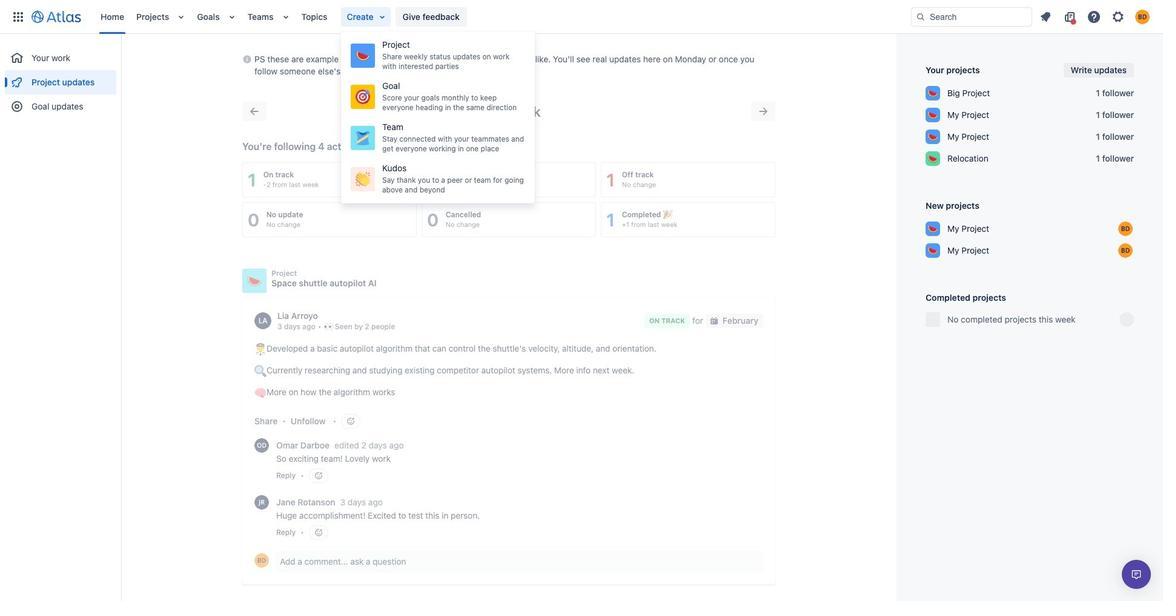 Task type: describe. For each thing, give the bounding box(es) containing it.
0 horizontal spatial group
[[5, 34, 116, 122]]

:running_shirt_with_sash: image
[[356, 131, 370, 145]]

next week image
[[756, 104, 771, 119]]

1 horizontal spatial group
[[341, 32, 535, 204]]

account image
[[1136, 9, 1150, 24]]

top element
[[7, 0, 911, 34]]

previous week image
[[247, 104, 262, 119]]

:mag: image
[[255, 366, 267, 378]]

switch to... image
[[11, 9, 25, 24]]

Search field
[[911, 7, 1033, 26]]

open intercom messenger image
[[1130, 568, 1144, 582]]

list item inside top element
[[341, 7, 391, 26]]



Task type: vqa. For each thing, say whether or not it's contained in the screenshot.
the right open icon
no



Task type: locate. For each thing, give the bounding box(es) containing it.
help image
[[1087, 9, 1102, 24]]

notifications image
[[1039, 9, 1053, 24]]

1 horizontal spatial list
[[1035, 7, 1156, 26]]

list item
[[341, 7, 391, 26]]

None search field
[[911, 7, 1033, 26]]

list
[[95, 0, 911, 34], [1035, 7, 1156, 26]]

:dart: image
[[356, 90, 370, 104], [356, 90, 370, 104]]

:pilot: image
[[255, 344, 267, 356]]

settings image
[[1111, 9, 1126, 24]]

:brain: image
[[255, 387, 267, 400]]

0 horizontal spatial list
[[95, 0, 911, 34]]

:watermelon: image
[[356, 48, 370, 63]]

:clap: image
[[356, 172, 370, 187], [356, 172, 370, 187]]

banner
[[0, 0, 1164, 34]]

:running_shirt_with_sash: image
[[356, 131, 370, 145]]

:watermelon: image
[[356, 48, 370, 63]]

search image
[[916, 12, 926, 22]]

group
[[341, 32, 535, 204], [5, 34, 116, 122]]

example updates info image
[[242, 52, 252, 67]]



